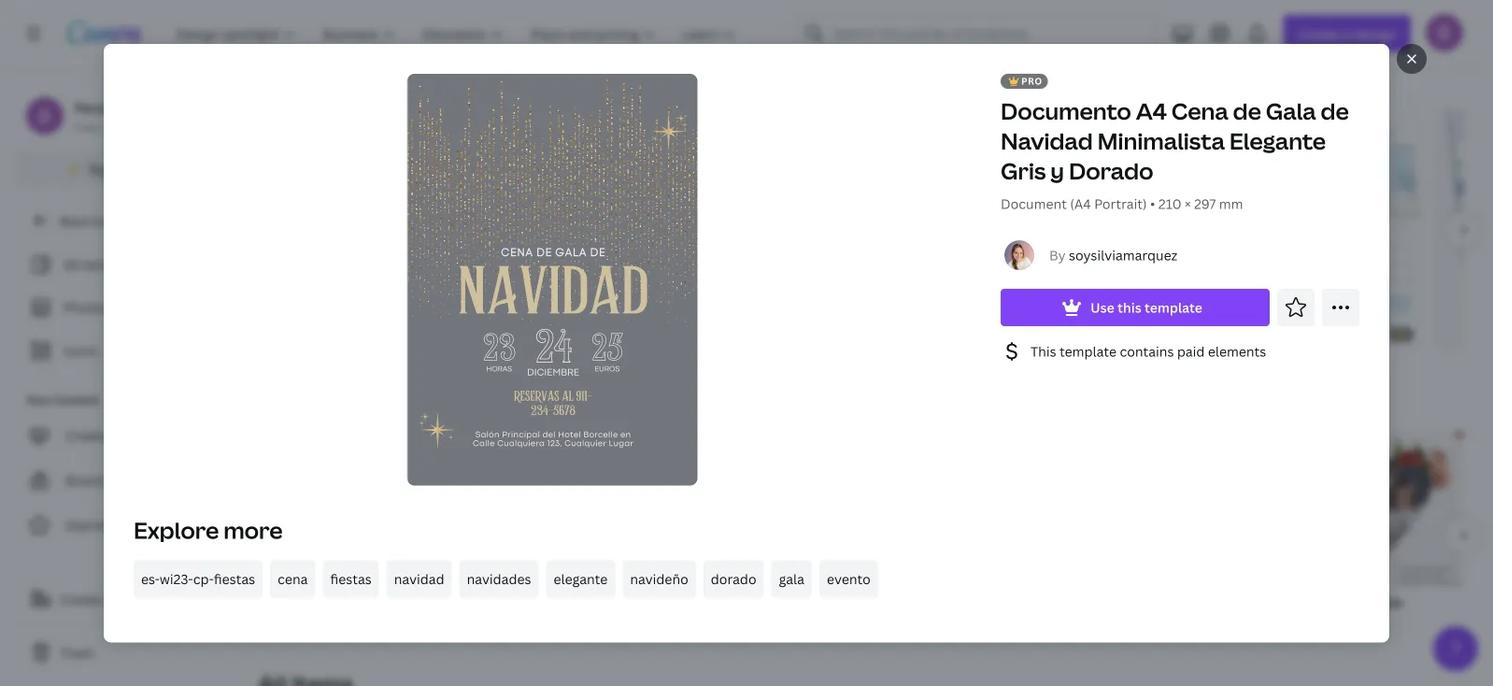 Task type: locate. For each thing, give the bounding box(es) containing it.
soysilviamarquez
[[1069, 246, 1178, 264]]

fiestas link
[[323, 560, 379, 598]]

0 horizontal spatial •
[[102, 119, 106, 135]]

navidad
[[1001, 126, 1094, 156]]

explore more
[[134, 515, 283, 545]]

0 vertical spatial template
[[1145, 299, 1203, 316]]

brand
[[65, 472, 104, 489]]

1 horizontal spatial fiestas
[[330, 570, 372, 588]]

creations button
[[258, 0, 335, 34]]

paid
[[1178, 342, 1205, 360]]

es-wi23-cp-fiestas
[[141, 570, 255, 588]]

your
[[26, 392, 51, 408]]

try canva pro
[[89, 160, 177, 178]]

your content
[[26, 392, 98, 408]]

all
[[64, 256, 80, 273]]

templates
[[83, 256, 147, 273]]

1 vertical spatial •
[[1151, 195, 1156, 213]]

fiestas up the coquette at the left of page
[[330, 570, 372, 588]]

0 vertical spatial •
[[102, 119, 106, 135]]

evento tecnológico link
[[782, 593, 1028, 611]]

None search field
[[796, 15, 1157, 52]]

template
[[1145, 299, 1203, 316], [1060, 342, 1117, 360]]

de
[[1234, 96, 1262, 126], [1321, 96, 1350, 126], [1329, 593, 1345, 611]]

items inside evento tecnológico 8 items
[[793, 620, 828, 638]]

1 fiestas from the left
[[214, 570, 255, 588]]

personal
[[75, 99, 130, 116]]

to
[[93, 212, 107, 230]]

documento a4 cena de gala de navidad minimalista elegante gris y dorado image
[[407, 73, 700, 486]]

cp-
[[193, 570, 214, 588]]

tecnológico
[[829, 593, 906, 611]]

photos
[[64, 299, 108, 316]]

elegante link
[[546, 560, 615, 598]]

starred
[[65, 517, 113, 534]]

canva
[[112, 160, 152, 178]]

group
[[258, 110, 427, 350], [442, 110, 613, 350], [883, 110, 1052, 350], [1067, 110, 1238, 350], [1253, 110, 1422, 350]]

items inside "pastelería coquette 4 items"
[[269, 620, 304, 638]]

• left "210"
[[1151, 195, 1156, 213]]

starred link
[[15, 507, 243, 544]]

try canva pro button
[[15, 151, 243, 187]]

1 horizontal spatial •
[[1151, 195, 1156, 213]]

1 horizontal spatial 8
[[1043, 620, 1051, 638]]

home
[[110, 212, 147, 230]]

gala link
[[772, 560, 812, 598]]

de left la
[[1329, 593, 1345, 611]]

1 horizontal spatial y
[[1051, 155, 1065, 186]]

210
[[1159, 195, 1182, 213]]

navidad link
[[387, 560, 452, 598]]

2 items from the left
[[537, 620, 572, 638]]

1 horizontal spatial template
[[1145, 299, 1203, 316]]

use this template button
[[1001, 289, 1270, 326]]

gris
[[1001, 155, 1047, 186]]

pastelería coquette link
[[258, 593, 505, 611]]

1 vertical spatial template
[[1060, 342, 1117, 360]]

content
[[54, 392, 98, 408]]

4
[[258, 620, 266, 638]]

0 vertical spatial y
[[1051, 155, 1065, 186]]

this
[[1118, 299, 1142, 316]]

icons link
[[26, 333, 232, 368]]

photos link
[[26, 290, 232, 325]]

gala
[[1267, 96, 1317, 126]]

about
[[372, 7, 411, 25]]

1 vertical spatial y
[[559, 593, 566, 611]]

template right the this
[[1145, 299, 1203, 316]]

1 items from the left
[[269, 620, 304, 638]]

0 horizontal spatial template
[[1060, 342, 1117, 360]]

y
[[1051, 155, 1065, 186], [559, 593, 566, 611]]

madre
[[1363, 593, 1404, 611]]

0 horizontal spatial 8
[[782, 620, 789, 638]]

3 items from the left
[[793, 620, 828, 638]]

•
[[102, 119, 106, 135], [1151, 195, 1156, 213]]

free •
[[75, 119, 106, 135]]

more
[[224, 515, 283, 545]]

creations
[[266, 7, 327, 25]]

create
[[60, 590, 102, 608]]

elements
[[1209, 342, 1267, 360]]

template right this
[[1060, 342, 1117, 360]]

5 items from the left
[[1323, 620, 1358, 638]]

items
[[269, 620, 304, 638], [537, 620, 572, 638], [793, 620, 828, 638], [1054, 620, 1089, 638], [1323, 620, 1358, 638]]

0 horizontal spatial y
[[559, 593, 566, 611]]

24
[[1305, 620, 1320, 638]]

0 horizontal spatial fiestas
[[214, 570, 255, 588]]

navidad
[[394, 570, 445, 588]]

4 group from the left
[[1067, 110, 1238, 350]]

1 8 from the left
[[782, 620, 789, 638]]

es-wi23-cp-fiestas link
[[134, 560, 263, 598]]

minimalista
[[1098, 126, 1226, 156]]

de right gala on the top of page
[[1321, 96, 1350, 126]]

1 group from the left
[[258, 110, 427, 350]]

y right gris
[[1051, 155, 1065, 186]]

elegante
[[1230, 126, 1327, 156]]

a
[[105, 590, 112, 608]]

• right the free
[[102, 119, 106, 135]]

y right 'moda'
[[559, 593, 566, 611]]

this template contains paid elements
[[1031, 342, 1267, 360]]

pro
[[155, 160, 177, 178]]

fiestas down more
[[214, 570, 255, 588]]

día de la madre 24 items
[[1305, 593, 1404, 638]]

brand templates link
[[15, 462, 243, 499]]

moda
[[520, 593, 556, 611]]

creators you follow link
[[15, 417, 243, 454]]

explore
[[134, 515, 219, 545]]

evento
[[782, 593, 826, 611]]



Task type: describe. For each thing, give the bounding box(es) containing it.
use
[[1091, 299, 1115, 316]]

297
[[1195, 195, 1217, 213]]

cena
[[1172, 96, 1229, 126]]

día
[[1305, 593, 1326, 611]]

follow
[[150, 427, 191, 445]]

pastelería
[[258, 593, 321, 611]]

by soysilviamarquez
[[1050, 246, 1178, 264]]

create a team
[[60, 590, 148, 608]]

día de la madre link
[[1305, 593, 1494, 611]]

creators
[[65, 427, 120, 445]]

8 inside evento tecnológico 8 items
[[782, 620, 789, 638]]

dorado
[[711, 570, 757, 588]]

4 items from the left
[[1054, 620, 1089, 638]]

8 items
[[1043, 620, 1089, 638]]

free
[[75, 119, 98, 135]]

template inside button
[[1145, 299, 1203, 316]]

pastelería coquette 4 items
[[258, 593, 384, 638]]

cena link
[[270, 560, 315, 598]]

all templates
[[64, 256, 147, 273]]

y inside documento a4 cena de gala de navidad minimalista elegante gris y dorado document (a4 portrait) • 210 × 297 mm
[[1051, 155, 1065, 186]]

trash link
[[15, 634, 243, 671]]

creators you follow
[[65, 427, 191, 445]]

all templates link
[[26, 247, 232, 282]]

la
[[1348, 593, 1360, 611]]

this
[[1031, 342, 1057, 360]]

back
[[60, 212, 90, 230]]

belleza
[[570, 593, 615, 611]]

brand templates
[[65, 472, 172, 489]]

de inside the día de la madre 24 items
[[1329, 593, 1345, 611]]

2 fiestas from the left
[[330, 570, 372, 588]]

21
[[520, 620, 534, 638]]

moda y belleza 21 items
[[520, 593, 615, 638]]

evento tecnológico 8 items
[[782, 593, 906, 638]]

pro
[[1022, 75, 1043, 87]]

y inside moda y belleza 21 items
[[559, 593, 566, 611]]

items inside the día de la madre 24 items
[[1323, 620, 1358, 638]]

soysilviamarquez link
[[1069, 246, 1178, 264]]

5 group from the left
[[1253, 110, 1422, 350]]

dorado link
[[704, 560, 764, 598]]

by
[[1050, 246, 1066, 264]]

elegante
[[554, 570, 608, 588]]

documento a4 cena de gala de navidad minimalista elegante gris y dorado document (a4 portrait) • 210 × 297 mm
[[1001, 96, 1350, 213]]

team
[[115, 590, 148, 608]]

a4
[[1137, 96, 1168, 126]]

×
[[1185, 195, 1192, 213]]

back to home
[[60, 212, 147, 230]]

navidades
[[467, 570, 531, 588]]

about button
[[365, 0, 419, 34]]

items inside moda y belleza 21 items
[[537, 620, 572, 638]]

mm
[[1220, 195, 1244, 213]]

trash
[[60, 644, 94, 661]]

icons
[[64, 342, 97, 359]]

documento
[[1001, 96, 1132, 126]]

back to home link
[[15, 202, 243, 239]]

es-
[[141, 570, 160, 588]]

2 group from the left
[[442, 110, 613, 350]]

cena
[[278, 570, 308, 588]]

evento link
[[820, 560, 879, 598]]

moda y belleza link
[[520, 593, 767, 611]]

templates
[[107, 472, 172, 489]]

navideño link
[[623, 560, 696, 598]]

top level navigation element
[[165, 15, 751, 52]]

document
[[1001, 195, 1068, 213]]

de left gala on the top of page
[[1234, 96, 1262, 126]]

3 group from the left
[[883, 110, 1052, 350]]

you
[[123, 427, 146, 445]]

dorado
[[1069, 155, 1154, 186]]

gala
[[779, 570, 805, 588]]

• inside documento a4 cena de gala de navidad minimalista elegante gris y dorado document (a4 portrait) • 210 × 297 mm
[[1151, 195, 1156, 213]]

navideño
[[630, 570, 689, 588]]

contains
[[1120, 342, 1175, 360]]

use this template
[[1091, 299, 1203, 316]]

coquette
[[324, 593, 384, 611]]

2 8 from the left
[[1043, 620, 1051, 638]]



Task type: vqa. For each thing, say whether or not it's contained in the screenshot.
'a' related to blank
no



